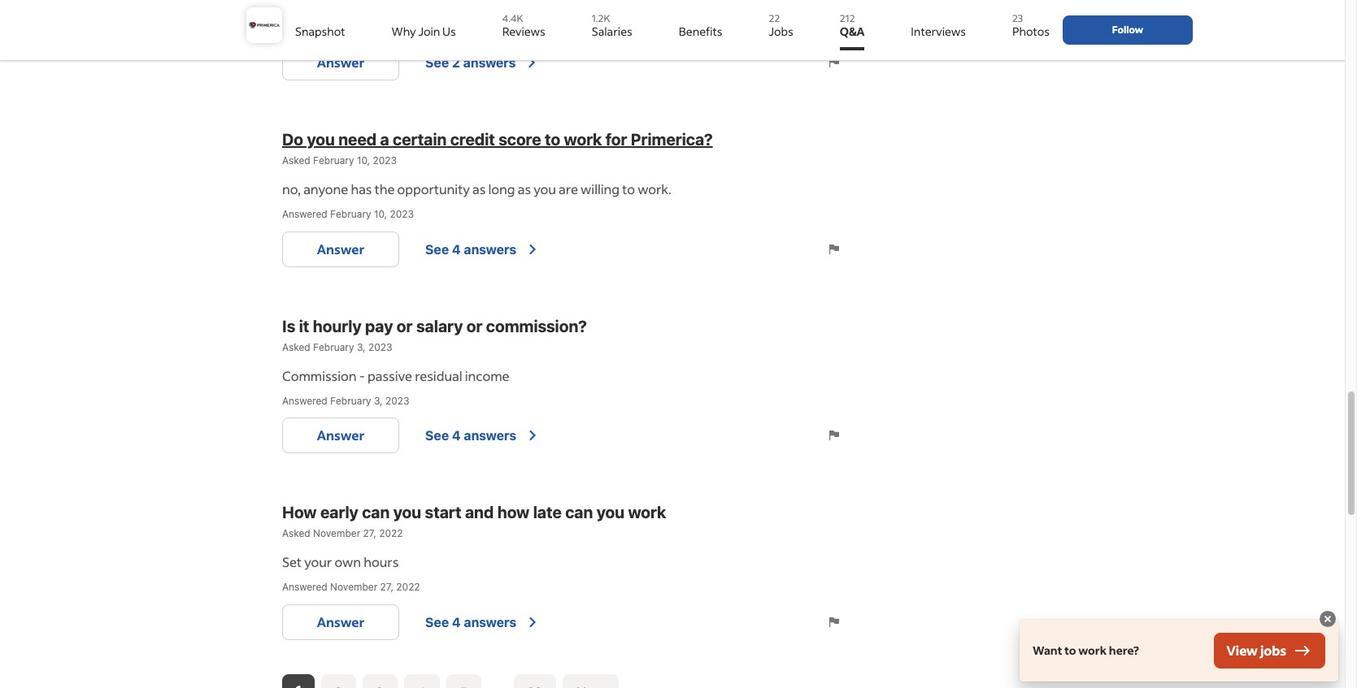 Task type: vqa. For each thing, say whether or not it's contained in the screenshot.


Task type: locate. For each thing, give the bounding box(es) containing it.
2 answer from the top
[[317, 241, 365, 258]]

3, down passive
[[374, 395, 383, 407]]

november down 'own'
[[330, 582, 378, 594]]

your
[[304, 554, 332, 571]]

23 photos
[[1013, 12, 1050, 39]]

november down early
[[313, 528, 360, 540]]

0 vertical spatial 2022
[[379, 528, 403, 540]]

1 vertical spatial see 4 answers
[[425, 429, 517, 443]]

0 horizontal spatial as
[[473, 181, 486, 198]]

answer link down the answered february 10, 2023
[[282, 232, 399, 267]]

2023 down pay
[[368, 341, 392, 354]]

answer link for hourly
[[282, 418, 399, 454]]

as
[[473, 181, 486, 198], [518, 181, 531, 198]]

1 vertical spatial 2022
[[396, 582, 420, 594]]

to left the work.
[[622, 181, 635, 198]]

3 see from the top
[[425, 429, 449, 443]]

answered
[[282, 21, 328, 34], [282, 208, 328, 220], [282, 395, 328, 407], [282, 582, 328, 594]]

is it hourly pay or salary or commission? asked february 3, 2023
[[282, 317, 587, 354]]

4
[[452, 242, 461, 257], [452, 429, 461, 443], [452, 615, 461, 630]]

february
[[330, 21, 371, 34], [313, 155, 354, 167], [330, 208, 371, 220], [313, 341, 354, 354], [330, 395, 371, 407]]

1 4 from the top
[[452, 242, 461, 257]]

0 horizontal spatial 27,
[[363, 528, 376, 540]]

27,
[[363, 528, 376, 540], [380, 582, 394, 594]]

4 answer from the top
[[317, 614, 365, 631]]

2 horizontal spatial to
[[1065, 643, 1076, 659]]

answers
[[463, 55, 516, 70], [464, 242, 517, 257], [464, 429, 517, 443], [464, 615, 517, 630]]

answer link for can
[[282, 605, 399, 641]]

february down hourly
[[313, 341, 354, 354]]

answered down no,
[[282, 208, 328, 220]]

2023
[[390, 21, 414, 34], [373, 155, 397, 167], [390, 208, 414, 220], [368, 341, 392, 354], [385, 395, 410, 407]]

3 see 4 answers link from the top
[[399, 603, 575, 642]]

snapshot link
[[295, 7, 345, 50]]

february for 3,
[[330, 395, 371, 407]]

reviews
[[502, 24, 545, 39]]

work
[[564, 130, 602, 149], [628, 504, 666, 522], [1079, 643, 1107, 659]]

report image
[[827, 242, 842, 257], [827, 429, 842, 444], [827, 616, 842, 630]]

2 vertical spatial 4
[[452, 615, 461, 630]]

answered down commission
[[282, 395, 328, 407]]

2 vertical spatial see 4 answers link
[[399, 603, 575, 642]]

1 horizontal spatial work
[[628, 504, 666, 522]]

0 horizontal spatial can
[[362, 504, 390, 522]]

1 answered from the top
[[282, 21, 328, 34]]

see for start
[[425, 615, 449, 630]]

1 see 4 answers link from the top
[[399, 230, 575, 269]]

february up 'anyone'
[[313, 155, 354, 167]]

why join us link
[[392, 7, 456, 50]]

2022 down hours
[[396, 582, 420, 594]]

1 horizontal spatial as
[[518, 181, 531, 198]]

3 asked from the top
[[282, 528, 310, 540]]

answers for or
[[464, 429, 517, 443]]

1 horizontal spatial 3,
[[374, 395, 383, 407]]

to right want
[[1065, 643, 1076, 659]]

1 vertical spatial see 4 answers link
[[399, 417, 575, 456]]

asked down how
[[282, 528, 310, 540]]

2 vertical spatial asked
[[282, 528, 310, 540]]

1 horizontal spatial or
[[467, 317, 483, 336]]

you
[[307, 130, 335, 149], [534, 181, 556, 198], [393, 504, 421, 522], [597, 504, 625, 522]]

2 see from the top
[[425, 242, 449, 257]]

1 can from the left
[[362, 504, 390, 522]]

4 answered from the top
[[282, 582, 328, 594]]

4 for salary
[[452, 429, 461, 443]]

22
[[769, 12, 780, 24]]

3 see 4 answers from the top
[[425, 615, 517, 630]]

1 horizontal spatial 10,
[[374, 208, 387, 220]]

0 vertical spatial november
[[313, 528, 360, 540]]

2 report image from the top
[[827, 429, 842, 444]]

hourly
[[313, 317, 362, 336]]

commission - passive residual income
[[282, 367, 510, 384]]

as right long
[[518, 181, 531, 198]]

2023 inside is it hourly pay or salary or commission? asked february 3, 2023
[[368, 341, 392, 354]]

3, down pay
[[357, 341, 366, 354]]

answers for how
[[464, 615, 517, 630]]

1 horizontal spatial to
[[622, 181, 635, 198]]

or right pay
[[397, 317, 413, 336]]

see 4 answers link
[[399, 230, 575, 269], [399, 417, 575, 456], [399, 603, 575, 642]]

work.
[[638, 181, 672, 198]]

or
[[397, 317, 413, 336], [467, 317, 483, 336]]

10, down the
[[374, 208, 387, 220]]

you right late
[[597, 504, 625, 522]]

1 answer from the top
[[317, 54, 365, 71]]

can right late
[[565, 504, 593, 522]]

2 answered from the top
[[282, 208, 328, 220]]

answer link
[[282, 45, 399, 81], [282, 232, 399, 267], [282, 418, 399, 454], [282, 605, 399, 641]]

3 answer link from the top
[[282, 418, 399, 454]]

3 report image from the top
[[827, 616, 842, 630]]

1 vertical spatial report image
[[827, 429, 842, 444]]

here?
[[1109, 643, 1139, 659]]

or right salary
[[467, 317, 483, 336]]

0 horizontal spatial or
[[397, 317, 413, 336]]

27, up hours
[[363, 528, 376, 540]]

see
[[425, 55, 449, 70], [425, 242, 449, 257], [425, 429, 449, 443], [425, 615, 449, 630]]

22 jobs
[[769, 12, 794, 39]]

no, anyone has the opportunity as long as you are willing to work.
[[282, 181, 672, 198]]

see 4 answers for credit
[[425, 242, 517, 257]]

0 horizontal spatial 10,
[[357, 155, 370, 167]]

see 4 answers link for how
[[399, 603, 575, 642]]

2023 down commission - passive residual income
[[385, 395, 410, 407]]

2023 down the
[[390, 208, 414, 220]]

asked down the do
[[282, 155, 310, 167]]

2 asked from the top
[[282, 341, 310, 354]]

2 vertical spatial to
[[1065, 643, 1076, 659]]

see 2 answers link
[[399, 43, 575, 82]]

answered left 18,
[[282, 21, 328, 34]]

february down has
[[330, 208, 371, 220]]

own
[[335, 554, 361, 571]]

27, inside the how early can you start and how late can you work asked november 27, 2022
[[363, 528, 376, 540]]

0 horizontal spatial to
[[545, 130, 561, 149]]

answer down the answered february 10, 2023
[[317, 241, 365, 258]]

-
[[359, 367, 365, 384]]

3 4 from the top
[[452, 615, 461, 630]]

asked inside do you need a certain credit score to work for primerica? asked february 10, 2023
[[282, 155, 310, 167]]

as left long
[[473, 181, 486, 198]]

answer down answered february 18, 2023
[[317, 54, 365, 71]]

3 answer from the top
[[317, 427, 365, 444]]

report image for how early can you start and how late can you work
[[827, 616, 842, 630]]

early
[[320, 504, 359, 522]]

1 vertical spatial 3,
[[374, 395, 383, 407]]

answer link down answered february 3, 2023
[[282, 418, 399, 454]]

0 vertical spatial 10,
[[357, 155, 370, 167]]

2023 down a
[[373, 155, 397, 167]]

0 vertical spatial work
[[564, 130, 602, 149]]

salaries
[[592, 24, 632, 39]]

0 vertical spatial 3,
[[357, 341, 366, 354]]

27, down hours
[[380, 582, 394, 594]]

answer down answered february 3, 2023
[[317, 427, 365, 444]]

score
[[499, 130, 541, 149]]

1 see from the top
[[425, 55, 449, 70]]

how
[[497, 504, 530, 522]]

2023 right 18,
[[390, 21, 414, 34]]

to right score on the top left of page
[[545, 130, 561, 149]]

anyone
[[303, 181, 348, 198]]

set your own hours
[[282, 554, 399, 571]]

2
[[452, 55, 460, 70]]

has
[[351, 181, 372, 198]]

212
[[840, 12, 855, 24]]

view
[[1227, 643, 1258, 660]]

answered february 3, 2023
[[282, 395, 410, 407]]

1 see 4 answers from the top
[[425, 242, 517, 257]]

follow button
[[1063, 15, 1193, 45]]

asked for how
[[282, 528, 310, 540]]

23
[[1013, 12, 1023, 24]]

answer link down answered february 18, 2023
[[282, 45, 399, 81]]

0 vertical spatial 27,
[[363, 528, 376, 540]]

asked down is
[[282, 341, 310, 354]]

answer link down answered november 27, 2022
[[282, 605, 399, 641]]

answered down set
[[282, 582, 328, 594]]

see 2 answers
[[425, 55, 516, 70]]

answer for can
[[317, 614, 365, 631]]

asked inside the how early can you start and how late can you work asked november 27, 2022
[[282, 528, 310, 540]]

0 vertical spatial to
[[545, 130, 561, 149]]

1 vertical spatial 4
[[452, 429, 461, 443]]

can right early
[[362, 504, 390, 522]]

november
[[313, 528, 360, 540], [330, 582, 378, 594]]

0 vertical spatial see 4 answers link
[[399, 230, 575, 269]]

1.2k salaries
[[592, 12, 632, 39]]

answer down answered november 27, 2022
[[317, 614, 365, 631]]

2022 up hours
[[379, 528, 403, 540]]

3,
[[357, 341, 366, 354], [374, 395, 383, 407]]

can
[[362, 504, 390, 522], [565, 504, 593, 522]]

you left start
[[393, 504, 421, 522]]

answer
[[317, 54, 365, 71], [317, 241, 365, 258], [317, 427, 365, 444], [317, 614, 365, 631]]

1 asked from the top
[[282, 155, 310, 167]]

2 see 4 answers link from the top
[[399, 417, 575, 456]]

2023 for 18,
[[390, 21, 414, 34]]

february down -
[[330, 395, 371, 407]]

1 vertical spatial work
[[628, 504, 666, 522]]

2 answer link from the top
[[282, 232, 399, 267]]

november inside the how early can you start and how late can you work asked november 27, 2022
[[313, 528, 360, 540]]

february left 18,
[[330, 21, 371, 34]]

2 horizontal spatial work
[[1079, 643, 1107, 659]]

see 4 answers
[[425, 242, 517, 257], [425, 429, 517, 443], [425, 615, 517, 630]]

1 horizontal spatial can
[[565, 504, 593, 522]]

start
[[425, 504, 462, 522]]

you left are in the top left of the page
[[534, 181, 556, 198]]

4 see from the top
[[425, 615, 449, 630]]

for
[[606, 130, 627, 149]]

view jobs link
[[1214, 634, 1326, 669]]

0 vertical spatial report image
[[827, 242, 842, 257]]

answer for need
[[317, 241, 365, 258]]

0 horizontal spatial work
[[564, 130, 602, 149]]

0 vertical spatial 4
[[452, 242, 461, 257]]

1 vertical spatial asked
[[282, 341, 310, 354]]

2022
[[379, 528, 403, 540], [396, 582, 420, 594]]

0 vertical spatial asked
[[282, 155, 310, 167]]

1 report image from the top
[[827, 242, 842, 257]]

you right the do
[[307, 130, 335, 149]]

how early can you start and how late can you work link
[[282, 501, 842, 526]]

0 horizontal spatial 3,
[[357, 341, 366, 354]]

2023 inside do you need a certain credit score to work for primerica? asked february 10, 2023
[[373, 155, 397, 167]]

willing
[[581, 181, 620, 198]]

1 horizontal spatial 27,
[[380, 582, 394, 594]]

report image for do you need a certain credit score to work for primerica?
[[827, 242, 842, 257]]

february inside do you need a certain credit score to work for primerica? asked february 10, 2023
[[313, 155, 354, 167]]

0 vertical spatial see 4 answers
[[425, 242, 517, 257]]

asked
[[282, 155, 310, 167], [282, 341, 310, 354], [282, 528, 310, 540]]

is it hourly pay or salary or commission? link
[[282, 315, 842, 339]]

no,
[[282, 181, 301, 198]]

answers for score
[[464, 242, 517, 257]]

long
[[488, 181, 515, 198]]

10,
[[357, 155, 370, 167], [374, 208, 387, 220]]

2022 inside the how early can you start and how late can you work asked november 27, 2022
[[379, 528, 403, 540]]

2 vertical spatial see 4 answers
[[425, 615, 517, 630]]

3 answered from the top
[[282, 395, 328, 407]]

2 vertical spatial report image
[[827, 616, 842, 630]]

us
[[443, 24, 456, 39]]

4 answer link from the top
[[282, 605, 399, 641]]

2 see 4 answers from the top
[[425, 429, 517, 443]]

1 vertical spatial 27,
[[380, 582, 394, 594]]

2 vertical spatial work
[[1079, 643, 1107, 659]]

see 4 answers for salary
[[425, 429, 517, 443]]

10, down need
[[357, 155, 370, 167]]

february for 10,
[[330, 208, 371, 220]]

late
[[533, 504, 562, 522]]

2 4 from the top
[[452, 429, 461, 443]]

answered february 18, 2023
[[282, 21, 414, 34]]



Task type: describe. For each thing, give the bounding box(es) containing it.
view jobs
[[1227, 643, 1287, 660]]

1 vertical spatial to
[[622, 181, 635, 198]]

3, inside is it hourly pay or salary or commission? asked february 3, 2023
[[357, 341, 366, 354]]

4.4k reviews
[[502, 12, 545, 39]]

see 4 answers link for or
[[399, 417, 575, 456]]

see 4 answers for and
[[425, 615, 517, 630]]

4 for credit
[[452, 242, 461, 257]]

see 4 answers link for score
[[399, 230, 575, 269]]

interviews
[[911, 24, 966, 39]]

work inside the how early can you start and how late can you work asked november 27, 2022
[[628, 504, 666, 522]]

hours
[[364, 554, 399, 571]]

asked for do
[[282, 155, 310, 167]]

why join us
[[392, 24, 456, 39]]

is
[[282, 317, 295, 336]]

salary
[[416, 317, 463, 336]]

do you need a certain credit score to work for primerica? asked february 10, 2023
[[282, 130, 713, 167]]

need
[[338, 130, 377, 149]]

answered for how
[[282, 582, 328, 594]]

close image
[[1318, 610, 1338, 629]]

follow
[[1112, 24, 1144, 36]]

q&a
[[840, 24, 865, 39]]

report image for is it hourly pay or salary or commission?
[[827, 429, 842, 444]]

4 for and
[[452, 615, 461, 630]]

2 can from the left
[[565, 504, 593, 522]]

do you need a certain credit score to work for primerica? link
[[282, 128, 842, 152]]

answered november 27, 2022
[[282, 582, 420, 594]]

jobs
[[769, 24, 794, 39]]

benefits
[[679, 24, 723, 39]]

credit
[[450, 130, 495, 149]]

why
[[392, 24, 416, 39]]

answered for do
[[282, 208, 328, 220]]

1 vertical spatial 10,
[[374, 208, 387, 220]]

2023 for 10,
[[390, 208, 414, 220]]

income
[[465, 367, 510, 384]]

212 q&a
[[840, 12, 865, 39]]

answer link for need
[[282, 232, 399, 267]]

how
[[282, 504, 317, 522]]

10, inside do you need a certain credit score to work for primerica? asked february 10, 2023
[[357, 155, 370, 167]]

answered for is
[[282, 395, 328, 407]]

want
[[1033, 643, 1062, 659]]

interviews link
[[911, 7, 966, 50]]

want to work here?
[[1033, 643, 1139, 659]]

answer for hourly
[[317, 427, 365, 444]]

1 answer link from the top
[[282, 45, 399, 81]]

february inside is it hourly pay or salary or commission? asked february 3, 2023
[[313, 341, 354, 354]]

commission
[[282, 367, 357, 384]]

jobs
[[1261, 643, 1287, 660]]

the
[[375, 181, 395, 198]]

see for or
[[425, 429, 449, 443]]

2023 for 3,
[[385, 395, 410, 407]]

1 as from the left
[[473, 181, 486, 198]]

asked inside is it hourly pay or salary or commission? asked february 3, 2023
[[282, 341, 310, 354]]

do
[[282, 130, 303, 149]]

1 vertical spatial november
[[330, 582, 378, 594]]

you inside do you need a certain credit score to work for primerica? asked february 10, 2023
[[307, 130, 335, 149]]

are
[[559, 181, 578, 198]]

residual
[[415, 367, 462, 384]]

it
[[299, 317, 309, 336]]

join
[[418, 24, 440, 39]]

pay
[[365, 317, 393, 336]]

answered february 10, 2023
[[282, 208, 414, 220]]

set
[[282, 554, 302, 571]]

work inside do you need a certain credit score to work for primerica? asked february 10, 2023
[[564, 130, 602, 149]]

1 or from the left
[[397, 317, 413, 336]]

1.2k
[[592, 12, 610, 24]]

18,
[[374, 21, 387, 34]]

report image
[[827, 55, 842, 70]]

to inside do you need a certain credit score to work for primerica? asked february 10, 2023
[[545, 130, 561, 149]]

2 as from the left
[[518, 181, 531, 198]]

and
[[465, 504, 494, 522]]

commission?
[[486, 317, 587, 336]]

2 or from the left
[[467, 317, 483, 336]]

certain
[[393, 130, 447, 149]]

snapshot
[[295, 24, 345, 39]]

opportunity
[[397, 181, 470, 198]]

february for 18,
[[330, 21, 371, 34]]

see for certain
[[425, 242, 449, 257]]

how early can you start and how late can you work asked november 27, 2022
[[282, 504, 666, 540]]

4.4k
[[502, 12, 523, 24]]

primerica?
[[631, 130, 713, 149]]

photos
[[1013, 24, 1050, 39]]

a
[[380, 130, 389, 149]]

benefits link
[[679, 7, 723, 50]]

passive
[[368, 367, 412, 384]]



